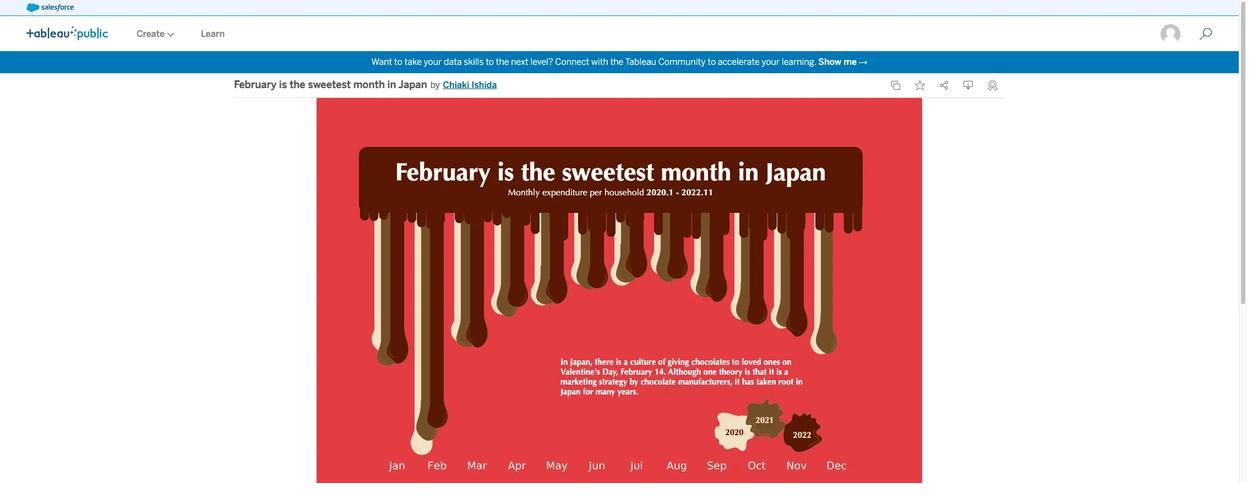 Task type: locate. For each thing, give the bounding box(es) containing it.
0 horizontal spatial to
[[394, 57, 403, 67]]

sweetest
[[308, 79, 351, 91]]

learn link
[[188, 17, 238, 51]]

your right the take
[[424, 57, 442, 67]]

show me link
[[819, 57, 857, 67]]

the right with
[[611, 57, 624, 67]]

1 horizontal spatial to
[[486, 57, 494, 67]]

to left accelerate
[[708, 57, 716, 67]]

to left the take
[[394, 57, 403, 67]]

nominate for viz of the day image
[[988, 80, 998, 91]]

the right is
[[290, 79, 306, 91]]

me
[[844, 57, 857, 67]]

show
[[819, 57, 842, 67]]

data
[[444, 57, 462, 67]]

1 to from the left
[[394, 57, 403, 67]]

to
[[394, 57, 403, 67], [486, 57, 494, 67], [708, 57, 716, 67]]

2 horizontal spatial to
[[708, 57, 716, 67]]

want
[[372, 57, 392, 67]]

tableau
[[626, 57, 657, 67]]

in
[[388, 79, 396, 91]]

is
[[279, 79, 287, 91]]

1 horizontal spatial your
[[762, 57, 780, 67]]

the left next
[[496, 57, 509, 67]]

2 horizontal spatial the
[[611, 57, 624, 67]]

logo image
[[26, 26, 108, 40]]

want to take your data skills to the next level? connect with the tableau community to accelerate your learning. show me →
[[372, 57, 868, 67]]

learn
[[201, 29, 225, 39]]

0 horizontal spatial your
[[424, 57, 442, 67]]

to right 'skills' at the left top
[[486, 57, 494, 67]]

japan
[[399, 79, 427, 91]]

0 horizontal spatial the
[[290, 79, 306, 91]]

the
[[496, 57, 509, 67], [611, 57, 624, 67], [290, 79, 306, 91]]

february
[[234, 79, 277, 91]]

with
[[592, 57, 609, 67]]

your left the learning.
[[762, 57, 780, 67]]

take
[[405, 57, 422, 67]]

your
[[424, 57, 442, 67], [762, 57, 780, 67]]

create button
[[123, 17, 188, 51]]

level?
[[531, 57, 554, 67]]

connect
[[556, 57, 590, 67]]

ishida
[[472, 80, 497, 90]]



Task type: vqa. For each thing, say whether or not it's contained in the screenshot.
Ishida
yes



Task type: describe. For each thing, give the bounding box(es) containing it.
community
[[659, 57, 706, 67]]

salesforce logo image
[[26, 3, 74, 12]]

next
[[511, 57, 529, 67]]

create
[[137, 29, 165, 39]]

chiaki
[[443, 80, 470, 90]]

1 horizontal spatial the
[[496, 57, 509, 67]]

accelerate
[[718, 57, 760, 67]]

learning.
[[782, 57, 817, 67]]

1 your from the left
[[424, 57, 442, 67]]

favorite button image
[[916, 80, 926, 90]]

3 to from the left
[[708, 57, 716, 67]]

by
[[431, 80, 440, 90]]

make a copy image
[[892, 80, 901, 90]]

2 to from the left
[[486, 57, 494, 67]]

chiaki ishida link
[[443, 79, 497, 92]]

2 your from the left
[[762, 57, 780, 67]]

go to search image
[[1187, 28, 1227, 41]]

terry.turtle image
[[1160, 23, 1182, 45]]

february is the sweetest month in japan by chiaki ishida
[[234, 79, 497, 91]]

month
[[354, 79, 385, 91]]

→
[[859, 57, 868, 67]]

skills
[[464, 57, 484, 67]]



